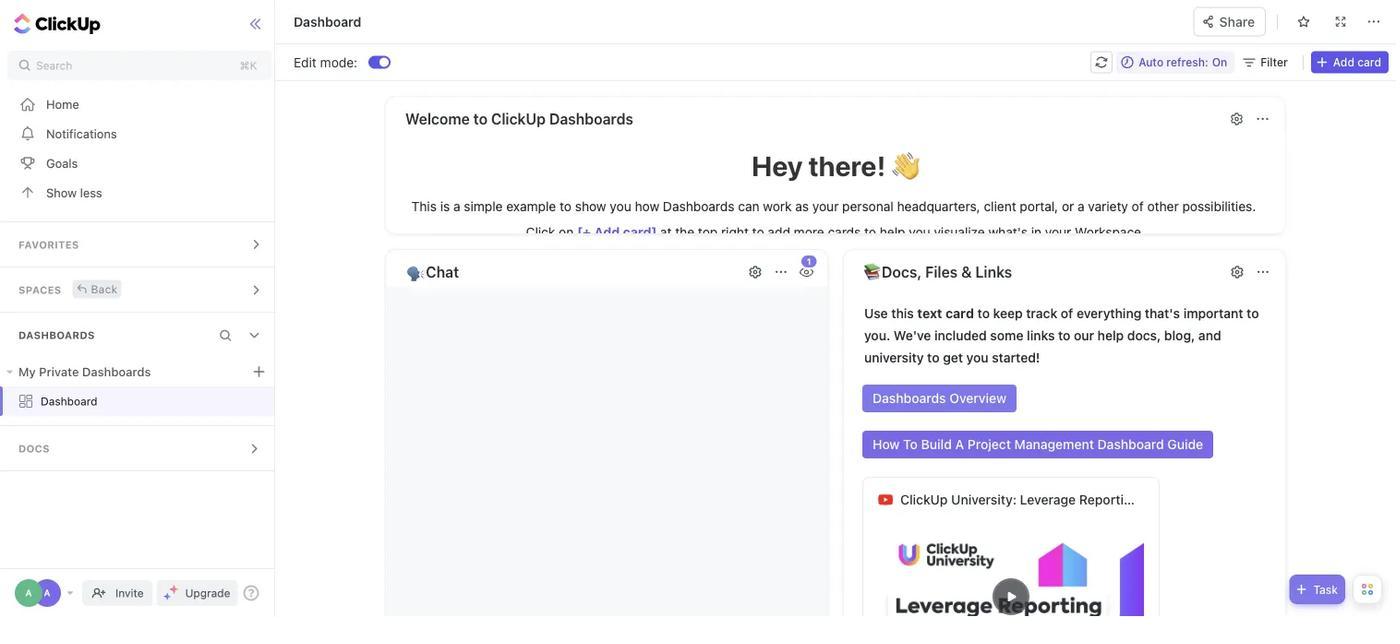 Task type: describe. For each thing, give the bounding box(es) containing it.
filter button
[[1239, 51, 1296, 73]]

1 vertical spatial add
[[594, 225, 620, 240]]

to keep track of everything that's important to you. we've included some links to our help docs, blog, and university to get you started!
[[864, 306, 1263, 366]]

my
[[18, 365, 36, 379]]

university:
[[951, 493, 1017, 508]]

[+
[[577, 225, 591, 240]]

1 vertical spatial clickup
[[900, 493, 948, 508]]

card inside "button"
[[1358, 56, 1382, 69]]

use this text card
[[864, 306, 974, 321]]

there!
[[809, 150, 886, 182]]

to left our
[[1058, 328, 1071, 344]]

to left show on the top of page
[[560, 199, 572, 214]]

1 vertical spatial your
[[1045, 225, 1072, 240]]

what's
[[989, 225, 1028, 240]]

🗣 chat
[[405, 264, 459, 281]]

to
[[903, 437, 918, 453]]

top
[[698, 225, 718, 240]]

is
[[440, 199, 450, 214]]

edit
[[294, 54, 317, 70]]

share button
[[1194, 7, 1266, 36]]

guide
[[1168, 437, 1204, 453]]

dashboards overview
[[873, 391, 1007, 406]]

1 a from the left
[[453, 199, 460, 214]]

📚 docs, files & links button
[[863, 260, 1220, 285]]

sparkle svg 2 image
[[164, 594, 171, 601]]

clickup university: leverage reporting with dashboards link
[[900, 478, 1246, 523]]

1 button
[[800, 254, 819, 282]]

private
[[39, 365, 79, 379]]

click on [+ add card] at the top right to add more cards to help you visualize what's in your workspace.
[[526, 225, 1145, 240]]

everything
[[1077, 306, 1142, 321]]

edit mode:
[[294, 54, 358, 70]]

card]
[[623, 225, 657, 240]]

leverage
[[1020, 493, 1076, 508]]

sparkle svg 1 image
[[170, 586, 179, 595]]

get
[[943, 350, 963, 366]]

with
[[1143, 493, 1169, 508]]

and
[[1199, 328, 1221, 344]]

goals link
[[0, 149, 279, 178]]

text
[[917, 306, 943, 321]]

0 horizontal spatial card
[[946, 306, 974, 321]]

use
[[864, 306, 888, 321]]

right
[[721, 225, 749, 240]]

example
[[506, 199, 556, 214]]

1
[[807, 257, 811, 266]]

upgrade
[[185, 587, 230, 600]]

to left get
[[927, 350, 940, 366]]

3,
[[1182, 9, 1192, 23]]

welcome
[[405, 110, 470, 128]]

hey
[[752, 150, 803, 182]]

on
[[559, 225, 574, 240]]

show
[[46, 186, 77, 200]]

cards
[[828, 225, 861, 240]]

more
[[794, 225, 824, 240]]

click
[[526, 225, 555, 240]]

0 horizontal spatial a
[[25, 588, 32, 599]]

links
[[1027, 328, 1055, 344]]

clickup logo image
[[1299, 7, 1382, 24]]

dashboard link
[[0, 387, 279, 417]]

you inside to keep track of everything that's important to you. we've included some links to our help docs, blog, and university to get you started!
[[967, 350, 989, 366]]

auto refresh: on
[[1139, 56, 1228, 69]]

&
[[962, 264, 972, 281]]

other
[[1147, 199, 1179, 214]]

how
[[873, 437, 900, 453]]

2023
[[1195, 9, 1225, 23]]

started!
[[992, 350, 1040, 366]]

👋
[[892, 150, 920, 182]]

9:10
[[1242, 9, 1266, 23]]

add card
[[1333, 56, 1382, 69]]

you.
[[864, 328, 890, 344]]

add inside "button"
[[1333, 56, 1355, 69]]

less
[[80, 186, 102, 200]]

add card button
[[1311, 51, 1389, 73]]

how to build a project management dashboard guide
[[873, 437, 1204, 453]]

to right important
[[1247, 306, 1259, 321]]

university
[[864, 350, 924, 366]]



Task type: locate. For each thing, give the bounding box(es) containing it.
am
[[1270, 9, 1287, 23]]

docs
[[18, 443, 50, 455]]

client
[[984, 199, 1016, 214]]

that's
[[1145, 306, 1180, 321]]

1 horizontal spatial of
[[1132, 199, 1144, 214]]

a
[[955, 437, 964, 453], [25, 588, 32, 599], [44, 588, 50, 599]]

dashboards down university
[[873, 391, 946, 406]]

clickup inside button
[[491, 110, 546, 128]]

0 vertical spatial dashboard
[[41, 395, 97, 408]]

workspace.
[[1075, 225, 1145, 240]]

chat
[[426, 264, 459, 281]]

1 horizontal spatial at
[[1228, 9, 1239, 23]]

dashboards up top
[[663, 199, 735, 214]]

0 horizontal spatial you
[[610, 199, 631, 214]]

at left the
[[660, 225, 672, 240]]

nov 3, 2023 at 9:10 am
[[1156, 9, 1287, 23]]

of inside to keep track of everything that's important to you. we've included some links to our help docs, blog, and university to get you started!
[[1061, 306, 1073, 321]]

spaces
[[18, 284, 61, 296]]

links
[[976, 264, 1012, 281]]

card down clickup logo at top right
[[1358, 56, 1382, 69]]

search
[[36, 59, 72, 72]]

dashboard
[[41, 395, 97, 408], [1098, 437, 1164, 453]]

can
[[738, 199, 760, 214]]

0 vertical spatial of
[[1132, 199, 1144, 214]]

2 vertical spatial you
[[967, 350, 989, 366]]

welcome to clickup dashboards button
[[405, 106, 1220, 132]]

home
[[46, 97, 79, 111]]

help inside to keep track of everything that's important to you. we've included some links to our help docs, blog, and university to get you started!
[[1098, 328, 1124, 344]]

of left "other"
[[1132, 199, 1144, 214]]

of right track
[[1061, 306, 1073, 321]]

work
[[763, 199, 792, 214]]

2 a from the left
[[1078, 199, 1085, 214]]

0 vertical spatial at
[[1228, 9, 1239, 23]]

you down headquarters,
[[909, 225, 931, 240]]

0 vertical spatial add
[[1333, 56, 1355, 69]]

0 horizontal spatial your
[[813, 199, 839, 214]]

dashboards up private
[[18, 330, 95, 342]]

1 vertical spatial dashboard
[[1098, 437, 1164, 453]]

to inside button
[[473, 110, 488, 128]]

dashboards inside button
[[549, 110, 634, 128]]

show
[[575, 199, 606, 214]]

dashboards up show on the top of page
[[549, 110, 634, 128]]

your right as
[[813, 199, 839, 214]]

a right or
[[1078, 199, 1085, 214]]

1 horizontal spatial a
[[1078, 199, 1085, 214]]

1 horizontal spatial clickup
[[900, 493, 948, 508]]

to
[[473, 110, 488, 128], [560, 199, 572, 214], [752, 225, 764, 240], [865, 225, 876, 240], [978, 306, 990, 321], [1247, 306, 1259, 321], [1058, 328, 1071, 344], [927, 350, 940, 366]]

blog,
[[1165, 328, 1195, 344]]

1 horizontal spatial card
[[1358, 56, 1382, 69]]

at
[[1228, 9, 1239, 23], [660, 225, 672, 240]]

dashboard inside sidebar navigation
[[41, 395, 97, 408]]

help down personal
[[880, 225, 906, 240]]

1 vertical spatial card
[[946, 306, 974, 321]]

sidebar navigation
[[0, 0, 279, 618]]

management
[[1015, 437, 1094, 453]]

personal
[[842, 199, 894, 214]]

dashboards right with
[[1172, 493, 1246, 508]]

0 vertical spatial your
[[813, 199, 839, 214]]

notifications link
[[0, 119, 279, 149]]

None text field
[[294, 10, 723, 33]]

to left 'keep'
[[978, 306, 990, 321]]

your
[[813, 199, 839, 214], [1045, 225, 1072, 240]]

favorites button
[[0, 223, 279, 267]]

to down personal
[[865, 225, 876, 240]]

you left how
[[610, 199, 631, 214]]

you
[[610, 199, 631, 214], [909, 225, 931, 240], [967, 350, 989, 366]]

keep
[[993, 306, 1023, 321]]

goals
[[46, 157, 78, 170]]

reporting
[[1079, 493, 1139, 508]]

add
[[768, 225, 790, 240]]

this is a simple example to show you how dashboards can work as your personal headquarters, client portal, or a variety of other possibilities.
[[412, 199, 1260, 214]]

headquarters,
[[897, 199, 980, 214]]

dashboard down private
[[41, 395, 97, 408]]

1 horizontal spatial dashboard
[[1098, 437, 1164, 453]]

1 vertical spatial at
[[660, 225, 672, 240]]

0 vertical spatial help
[[880, 225, 906, 240]]

favorites
[[18, 239, 79, 251]]

add right '[+'
[[594, 225, 620, 240]]

1 horizontal spatial help
[[1098, 328, 1124, 344]]

add down clickup logo at top right
[[1333, 56, 1355, 69]]

in
[[1031, 225, 1042, 240]]

this
[[412, 199, 437, 214]]

back
[[91, 283, 118, 296]]

1 vertical spatial you
[[909, 225, 931, 240]]

2 horizontal spatial you
[[967, 350, 989, 366]]

🗣
[[405, 264, 422, 281]]

build
[[921, 437, 952, 453]]

clickup right welcome
[[491, 110, 546, 128]]

filter
[[1261, 56, 1288, 69]]

1 horizontal spatial add
[[1333, 56, 1355, 69]]

some
[[990, 328, 1024, 344]]

1 horizontal spatial you
[[909, 225, 931, 240]]

add
[[1333, 56, 1355, 69], [594, 225, 620, 240]]

task
[[1314, 584, 1338, 597]]

dashboards
[[82, 365, 151, 379]]

0 horizontal spatial at
[[660, 225, 672, 240]]

docs,
[[1127, 328, 1161, 344]]

important
[[1184, 306, 1243, 321]]

0 vertical spatial you
[[610, 199, 631, 214]]

card up included on the bottom of page
[[946, 306, 974, 321]]

project
[[968, 437, 1011, 453]]

included
[[935, 328, 987, 344]]

home link
[[0, 90, 279, 119]]

0 vertical spatial card
[[1358, 56, 1382, 69]]

help down everything
[[1098, 328, 1124, 344]]

as
[[795, 199, 809, 214]]

0 horizontal spatial of
[[1061, 306, 1073, 321]]

clickup university: leverage reporting with dashboards
[[900, 493, 1246, 508]]

📚 docs, files & links
[[863, 264, 1012, 281]]

invite
[[115, 587, 144, 600]]

1 vertical spatial of
[[1061, 306, 1073, 321]]

2 horizontal spatial a
[[955, 437, 964, 453]]

1 horizontal spatial your
[[1045, 225, 1072, 240]]

0 horizontal spatial add
[[594, 225, 620, 240]]

this
[[892, 306, 914, 321]]

overview
[[950, 391, 1007, 406]]

0 horizontal spatial help
[[880, 225, 906, 240]]

we've
[[894, 328, 931, 344]]

portal,
[[1020, 199, 1059, 214]]

you right get
[[967, 350, 989, 366]]

to right welcome
[[473, 110, 488, 128]]

⌘k
[[240, 59, 257, 72]]

the
[[675, 225, 695, 240]]

at left 9:10
[[1228, 9, 1239, 23]]

auto
[[1139, 56, 1164, 69]]

0 horizontal spatial a
[[453, 199, 460, 214]]

show less
[[46, 186, 102, 200]]

upgrade link
[[157, 581, 238, 607]]

clickup
[[491, 110, 546, 128], [900, 493, 948, 508]]

a right the is in the top left of the page
[[453, 199, 460, 214]]

0 vertical spatial clickup
[[491, 110, 546, 128]]

share
[[1220, 14, 1255, 29]]

filter button
[[1239, 51, 1296, 73]]

variety
[[1088, 199, 1128, 214]]

files
[[926, 264, 958, 281]]

track
[[1026, 306, 1058, 321]]

clickup down build
[[900, 493, 948, 508]]

your right in at the top of page
[[1045, 225, 1072, 240]]

to left add
[[752, 225, 764, 240]]

simple
[[464, 199, 503, 214]]

dashboards inside sidebar navigation
[[18, 330, 95, 342]]

nov
[[1156, 9, 1178, 23]]

1 horizontal spatial a
[[44, 588, 50, 599]]

0 horizontal spatial dashboard
[[41, 395, 97, 408]]

our
[[1074, 328, 1094, 344]]

notifications
[[46, 127, 117, 141]]

on
[[1212, 56, 1228, 69]]

possibilities.
[[1183, 199, 1256, 214]]

1 vertical spatial help
[[1098, 328, 1124, 344]]

or
[[1062, 199, 1074, 214]]

dashboard left guide
[[1098, 437, 1164, 453]]

card
[[1358, 56, 1382, 69], [946, 306, 974, 321]]

welcome to clickup dashboards
[[405, 110, 634, 128]]

mode:
[[320, 54, 358, 70]]

0 horizontal spatial clickup
[[491, 110, 546, 128]]



Task type: vqa. For each thing, say whether or not it's contained in the screenshot.
as
yes



